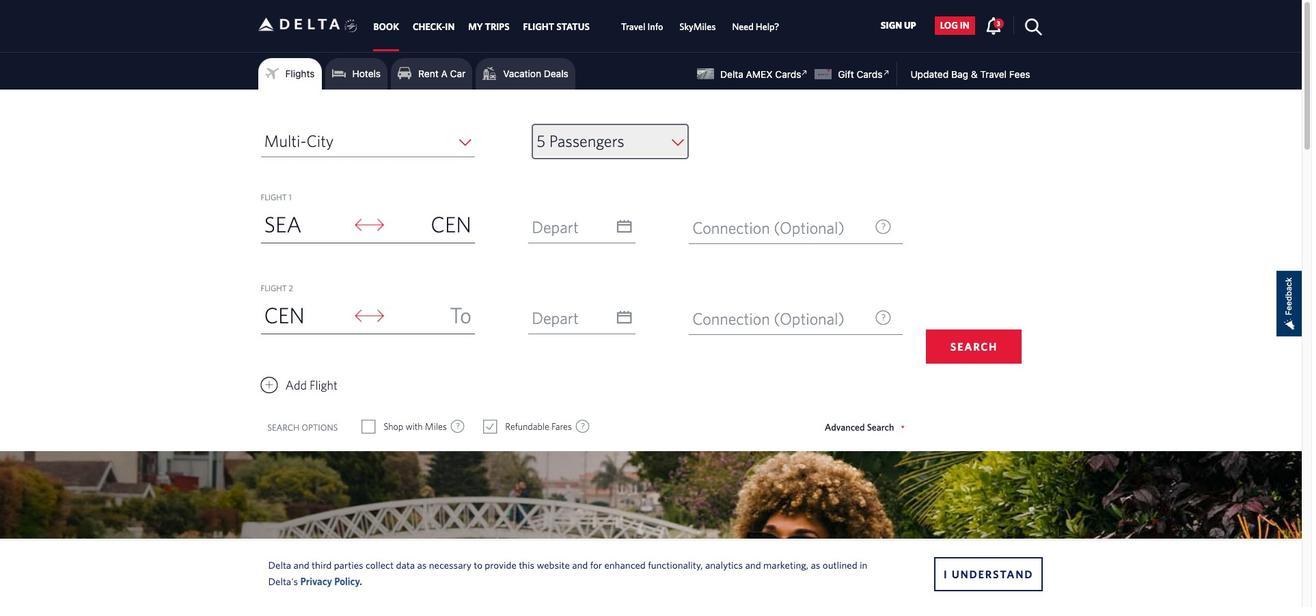 Task type: vqa. For each thing, say whether or not it's contained in the screenshot.
Up
yes



Task type: locate. For each thing, give the bounding box(es) containing it.
add flight
[[285, 378, 338, 392]]

1 vertical spatial cen
[[264, 302, 305, 327]]

understand
[[952, 568, 1034, 580]]

2 horizontal spatial and
[[746, 559, 761, 571]]

tab list containing book
[[367, 0, 788, 51]]

and
[[294, 559, 310, 571], [572, 559, 588, 571], [746, 559, 761, 571]]

depart button
[[529, 211, 636, 243], [529, 302, 636, 334]]

with
[[406, 421, 423, 432]]

as left outlined
[[811, 559, 821, 571]]

travel info link
[[621, 15, 663, 39]]

(optional)
[[774, 218, 845, 237], [774, 309, 845, 328]]

1 vertical spatial connection (optional)
[[693, 309, 845, 328]]

3 link
[[986, 16, 1004, 34]]

parties
[[334, 559, 363, 571]]

bag
[[952, 68, 969, 80]]

search inside search button
[[951, 340, 998, 353]]

policy.
[[334, 575, 362, 587]]

search button
[[927, 330, 1022, 364]]

1 horizontal spatial and
[[572, 559, 588, 571]]

i
[[944, 568, 949, 580]]

as right 'data'
[[417, 559, 427, 571]]

0 vertical spatial depart
[[532, 217, 579, 237]]

enhanced
[[605, 559, 646, 571]]

1 horizontal spatial travel
[[981, 68, 1007, 80]]

add flight button
[[261, 375, 338, 396]]

1 vertical spatial connection
[[693, 309, 770, 328]]

in right outlined
[[860, 559, 868, 571]]

1 horizontal spatial in
[[960, 20, 970, 31]]

cards right 'amex'
[[776, 68, 802, 80]]

Refundable Fares checkbox
[[484, 420, 497, 433]]

0 vertical spatial search
[[951, 340, 998, 353]]

book
[[374, 21, 399, 32]]

log
[[941, 20, 958, 31]]

5 Passengers field
[[533, 125, 688, 158]]

1 vertical spatial flight
[[261, 283, 287, 293]]

and right 'analytics'
[[746, 559, 761, 571]]

1 vertical spatial connection (optional) link
[[689, 303, 903, 335]]

trips
[[485, 21, 510, 32]]

0 vertical spatial (optional)
[[774, 218, 845, 237]]

0 horizontal spatial travel
[[621, 21, 646, 32]]

0 vertical spatial depart button
[[529, 211, 636, 243]]

2 connection from the top
[[693, 309, 770, 328]]

(optional) for cen
[[774, 218, 845, 237]]

vacation deals
[[503, 68, 569, 79]]

0 vertical spatial flight
[[261, 192, 287, 202]]

1 horizontal spatial as
[[811, 559, 821, 571]]

1 vertical spatial (optional)
[[774, 309, 845, 328]]

1 (optional) from the top
[[774, 218, 845, 237]]

travel left info
[[621, 21, 646, 32]]

delta left 'amex'
[[721, 68, 744, 80]]

privacy policy. link
[[300, 575, 362, 587]]

2 (optional) from the top
[[774, 309, 845, 328]]

for
[[590, 559, 602, 571]]

book tab panel
[[0, 90, 1302, 451]]

0 vertical spatial in
[[960, 20, 970, 31]]

depart
[[532, 217, 579, 237], [532, 308, 579, 327]]

1 horizontal spatial delta
[[721, 68, 744, 80]]

0 vertical spatial cen
[[431, 211, 472, 237]]

data
[[396, 559, 415, 571]]

0 horizontal spatial search
[[268, 422, 300, 432]]

delta up delta's
[[268, 559, 291, 571]]

1 vertical spatial depart
[[532, 308, 579, 327]]

2
[[289, 283, 293, 293]]

flight
[[261, 192, 287, 202], [261, 283, 287, 293], [310, 378, 338, 392]]

delta
[[721, 68, 744, 80], [268, 559, 291, 571]]

refundable
[[505, 421, 549, 432]]

2 connection (optional) link from the top
[[689, 303, 903, 335]]

travel
[[621, 21, 646, 32], [981, 68, 1007, 80]]

0 horizontal spatial as
[[417, 559, 427, 571]]

0 vertical spatial travel
[[621, 21, 646, 32]]

1 horizontal spatial cen
[[431, 211, 472, 237]]

tab list
[[367, 0, 788, 51]]

privacy
[[300, 575, 332, 587]]

1 connection (optional) from the top
[[693, 218, 845, 237]]

cards right the "gift"
[[857, 68, 883, 80]]

provide
[[485, 559, 517, 571]]

up
[[904, 20, 917, 31]]

log in
[[941, 20, 970, 31]]

1 vertical spatial in
[[860, 559, 868, 571]]

2 cards from the left
[[857, 68, 883, 80]]

refundable fares
[[505, 421, 572, 432]]

2 vertical spatial flight
[[310, 378, 338, 392]]

5 passengers
[[537, 131, 625, 150]]

connection (optional) link for cen
[[689, 212, 903, 244]]

0 vertical spatial connection (optional) link
[[689, 212, 903, 244]]

1 horizontal spatial cen link
[[386, 207, 475, 243]]

flight right add
[[310, 378, 338, 392]]

third
[[312, 559, 332, 571]]

as
[[417, 559, 427, 571], [811, 559, 821, 571]]

options
[[302, 422, 338, 432]]

1 and from the left
[[294, 559, 310, 571]]

connection (optional) for to
[[693, 309, 845, 328]]

and left third
[[294, 559, 310, 571]]

analytics
[[705, 559, 743, 571]]

delta's
[[268, 575, 298, 587]]

1 connection from the top
[[693, 218, 770, 237]]

2 depart button from the top
[[529, 302, 636, 334]]

multi-
[[264, 131, 307, 150]]

connection for to
[[693, 309, 770, 328]]

connection
[[693, 218, 770, 237], [693, 309, 770, 328]]

search
[[951, 340, 998, 353], [268, 422, 300, 432]]

1 horizontal spatial cards
[[857, 68, 883, 80]]

2 as from the left
[[811, 559, 821, 571]]

0 vertical spatial connection (optional)
[[693, 218, 845, 237]]

0 horizontal spatial cen link
[[261, 298, 350, 333]]

0 horizontal spatial cards
[[776, 68, 802, 80]]

amex
[[746, 68, 773, 80]]

None text field
[[529, 211, 636, 243], [529, 302, 636, 334], [529, 211, 636, 243], [529, 302, 636, 334]]

1 horizontal spatial search
[[951, 340, 998, 353]]

travel right &
[[981, 68, 1007, 80]]

0 horizontal spatial delta
[[268, 559, 291, 571]]

outlined
[[823, 559, 858, 571]]

miles
[[425, 421, 447, 432]]

1 cards from the left
[[776, 68, 802, 80]]

city
[[307, 131, 334, 150]]

0 horizontal spatial in
[[860, 559, 868, 571]]

1 vertical spatial depart button
[[529, 302, 636, 334]]

search for search
[[951, 340, 998, 353]]

flights link
[[265, 64, 315, 84]]

flight left 2
[[261, 283, 287, 293]]

0 vertical spatial connection
[[693, 218, 770, 237]]

rent
[[419, 68, 439, 79]]

skymiles link
[[680, 15, 716, 39]]

and left the for
[[572, 559, 588, 571]]

0 horizontal spatial cen
[[264, 302, 305, 327]]

this link opens another site in a new window that may not follow the same accessibility policies as delta air lines. image
[[880, 66, 893, 79]]

depart for cen
[[532, 217, 579, 237]]

gift cards link
[[815, 66, 893, 80]]

sign up
[[881, 20, 917, 31]]

cen
[[431, 211, 472, 237], [264, 302, 305, 327]]

shop
[[384, 421, 404, 432]]

delta inside delta and third parties collect data as necessary to provide this website and for enhanced functionality, analytics and marketing, as outlined in delta's
[[268, 559, 291, 571]]

privacy policy.
[[300, 575, 362, 587]]

flight for sea
[[261, 192, 287, 202]]

2 connection (optional) from the top
[[693, 309, 845, 328]]

search for search options
[[268, 422, 300, 432]]

rent a car link
[[398, 64, 466, 84]]

search options
[[268, 422, 338, 432]]

0 vertical spatial delta
[[721, 68, 744, 80]]

1 vertical spatial search
[[268, 422, 300, 432]]

in right log
[[960, 20, 970, 31]]

1 vertical spatial delta
[[268, 559, 291, 571]]

necessary
[[429, 559, 472, 571]]

1 depart button from the top
[[529, 211, 636, 243]]

cen for the bottommost cen link
[[264, 302, 305, 327]]

1 vertical spatial cen link
[[261, 298, 350, 333]]

flight left 1 in the top left of the page
[[261, 192, 287, 202]]

1 depart from the top
[[532, 217, 579, 237]]

Multi-City field
[[261, 125, 475, 157]]

updated bag & travel fees
[[911, 68, 1031, 80]]

delta air lines image
[[258, 3, 340, 46]]

hotels
[[352, 68, 381, 79]]

connection (optional) link
[[689, 212, 903, 244], [689, 303, 903, 335]]

depart for to
[[532, 308, 579, 327]]

0 horizontal spatial and
[[294, 559, 310, 571]]

1 connection (optional) link from the top
[[689, 212, 903, 244]]

need help?
[[733, 21, 780, 32]]

2 depart from the top
[[532, 308, 579, 327]]

help?
[[756, 21, 780, 32]]

delta and third parties collect data as necessary to provide this website and for enhanced functionality, analytics and marketing, as outlined in delta's
[[268, 559, 868, 587]]

depart button for cen
[[529, 211, 636, 243]]

hotels link
[[332, 64, 381, 84]]

marketing,
[[764, 559, 809, 571]]



Task type: describe. For each thing, give the bounding box(es) containing it.
0 vertical spatial cen link
[[386, 207, 475, 243]]

delta for delta amex cards
[[721, 68, 744, 80]]

gift
[[838, 68, 854, 80]]

flight for cen
[[261, 283, 287, 293]]

Shop with Miles checkbox
[[362, 420, 375, 433]]

add
[[285, 378, 307, 392]]

website
[[537, 559, 570, 571]]

search
[[867, 422, 895, 433]]

&
[[971, 68, 978, 80]]

advanced search link
[[825, 422, 905, 433]]

travel inside tab list
[[621, 21, 646, 32]]

status
[[557, 21, 590, 32]]

flight 1
[[261, 192, 292, 202]]

flight 2
[[261, 283, 293, 293]]

connection (optional) link for to
[[689, 303, 903, 335]]

multi-city
[[264, 131, 334, 150]]

fees
[[1010, 68, 1031, 80]]

flight status link
[[523, 15, 590, 39]]

my
[[468, 21, 483, 32]]

to
[[474, 559, 483, 571]]

advanced
[[825, 422, 865, 433]]

book link
[[374, 15, 399, 39]]

connection (optional) for cen
[[693, 218, 845, 237]]

in inside delta and third parties collect data as necessary to provide this website and for enhanced functionality, analytics and marketing, as outlined in delta's
[[860, 559, 868, 571]]

flight status
[[523, 21, 590, 32]]

5
[[537, 131, 546, 150]]

my trips link
[[468, 15, 510, 39]]

flight inside button
[[310, 378, 338, 392]]

skyteam image
[[345, 5, 358, 47]]

in
[[445, 21, 455, 32]]

need help? link
[[733, 15, 780, 39]]

a
[[441, 68, 448, 79]]

1 as from the left
[[417, 559, 427, 571]]

flight
[[523, 21, 555, 32]]

1 vertical spatial travel
[[981, 68, 1007, 80]]

i understand
[[944, 568, 1034, 580]]

delta amex cards
[[721, 68, 802, 80]]

this
[[519, 559, 535, 571]]

sea link
[[261, 207, 350, 243]]

check-in
[[413, 21, 455, 32]]

travel info
[[621, 21, 663, 32]]

2 and from the left
[[572, 559, 588, 571]]

log in button
[[935, 16, 975, 35]]

gift cards
[[838, 68, 883, 80]]

info
[[648, 21, 663, 32]]

updated bag & travel fees link
[[897, 68, 1031, 80]]

my trips
[[468, 21, 510, 32]]

connection for cen
[[693, 218, 770, 237]]

check-
[[413, 21, 445, 32]]

advanced search
[[825, 422, 895, 433]]

3 and from the left
[[746, 559, 761, 571]]

skymiles
[[680, 21, 716, 32]]

deals
[[544, 68, 569, 79]]

shop with miles
[[384, 421, 447, 432]]

vacation
[[503, 68, 542, 79]]

sign up link
[[876, 16, 922, 35]]

1
[[289, 192, 292, 202]]

fares
[[552, 421, 572, 432]]

sign
[[881, 20, 903, 31]]

3
[[997, 19, 1001, 27]]

(optional) for to
[[774, 309, 845, 328]]

in inside button
[[960, 20, 970, 31]]

functionality,
[[648, 559, 703, 571]]

collect
[[366, 559, 394, 571]]

to
[[450, 302, 472, 327]]

this link opens another site in a new window that may not follow the same accessibility policies as delta air lines. image
[[799, 66, 812, 79]]

cen for the topmost cen link
[[431, 211, 472, 237]]

delta amex cards link
[[698, 66, 812, 80]]

delta for delta and third parties collect data as necessary to provide this website and for enhanced functionality, analytics and marketing, as outlined in delta's
[[268, 559, 291, 571]]

passengers
[[550, 131, 625, 150]]

depart button for to
[[529, 302, 636, 334]]

check-in link
[[413, 15, 455, 39]]

rent a car
[[419, 68, 466, 79]]

cards inside delta amex cards link
[[776, 68, 802, 80]]

cards inside gift cards link
[[857, 68, 883, 80]]

flights
[[285, 68, 315, 79]]

need
[[733, 21, 754, 32]]

sea
[[264, 211, 302, 237]]

i understand button
[[935, 557, 1044, 591]]



